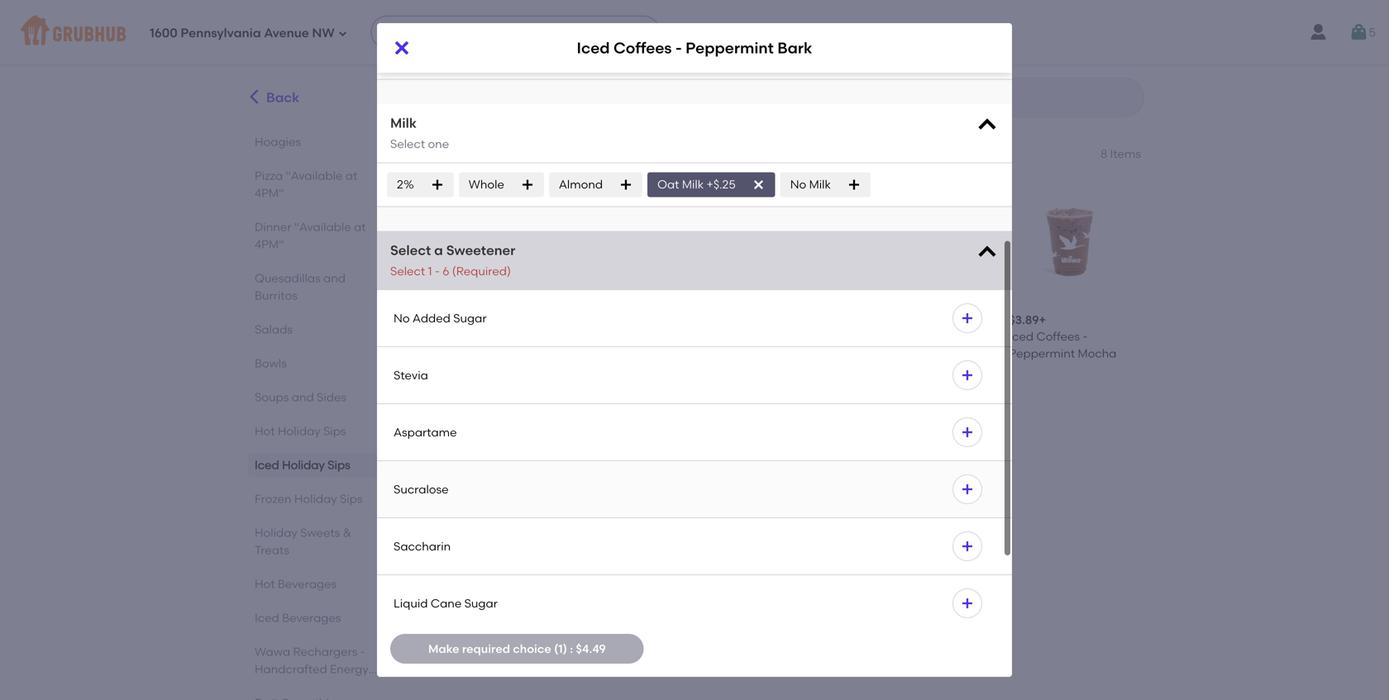 Task type: locate. For each thing, give the bounding box(es) containing it.
and down dinner "available at 4pm" tab
[[323, 271, 346, 285]]

milk for no milk
[[809, 178, 831, 192]]

0 horizontal spatial no
[[394, 311, 410, 325]]

1 horizontal spatial cookie
[[948, 346, 988, 361]]

1 horizontal spatial drinks
[[725, 581, 760, 595]]

bark inside the iced coffees - peppermint bark
[[794, 346, 820, 361]]

svg image inside the liquid cane sugar "button"
[[961, 597, 974, 610]]

iced beverages tab
[[255, 609, 383, 627]]

iced coffees - frosted sugar cookie button
[[861, 174, 996, 369]]

svg image for no milk
[[848, 178, 861, 191]]

0 vertical spatial "available
[[286, 169, 343, 183]]

iced inside $3.89 + iced coffees - peppermint mocha
[[1009, 330, 1034, 344]]

+
[[472, 313, 479, 327], [1039, 313, 1046, 327]]

drinks up caffeine)
[[255, 680, 289, 694]]

cold
[[442, 564, 468, 578], [584, 564, 610, 578]]

sips up almond
[[556, 141, 593, 162]]

iced holiday sips down hot holiday sips
[[255, 458, 350, 472]]

$4.49
[[576, 642, 606, 656]]

4pm" for pizza "available at 4pm"
[[255, 186, 284, 200]]

at inside the dinner "available at 4pm"
[[354, 220, 366, 234]]

coffees
[[614, 39, 672, 57], [753, 330, 796, 344], [895, 330, 938, 344], [1037, 330, 1080, 344]]

iced coffees - frosted sugar cookie
[[867, 330, 988, 361]]

soups
[[255, 390, 289, 404]]

mocha inside $3.89 + iced coffees - peppermint mocha
[[1078, 346, 1117, 361]]

at down "pizza "available at 4pm"" tab
[[354, 220, 366, 234]]

1 horizontal spatial lattes
[[611, 330, 646, 344]]

svg image inside saccharin button
[[961, 540, 974, 553]]

0 vertical spatial frosted
[[514, 330, 556, 344]]

1 vertical spatial one
[[428, 137, 449, 151]]

$5.49
[[442, 548, 471, 562]]

2 lattes from the left
[[611, 330, 646, 344]]

+ inside $6.09 + iced lattes - frosted sugar cookie
[[472, 313, 479, 327]]

iced holiday sips
[[442, 141, 593, 162], [255, 458, 350, 472]]

saccharin
[[394, 540, 451, 554]]

energy down rechargers
[[330, 662, 369, 676]]

coffees inside $3.89 + iced coffees - peppermint mocha
[[1037, 330, 1080, 344]]

- inside $5.49 cold brews - peppermint bark
[[507, 564, 512, 578]]

4pm" down the pizza
[[255, 186, 284, 200]]

iced coffees - peppermint bark
[[577, 39, 812, 57], [725, 330, 820, 361]]

sips inside tab
[[340, 492, 363, 506]]

4pm" inside the dinner "available at 4pm"
[[255, 237, 284, 251]]

holiday down the soups and sides
[[278, 424, 321, 438]]

lattes down $6.09
[[469, 330, 504, 344]]

at down hoagies tab
[[345, 169, 357, 183]]

holiday inside tab
[[282, 458, 325, 472]]

svg image for oat milk +$.25
[[752, 178, 766, 191]]

svg image inside stevia button
[[961, 369, 974, 382]]

milk
[[390, 115, 417, 131], [682, 178, 704, 192], [809, 178, 831, 192]]

one
[[428, 10, 449, 24], [428, 137, 449, 151]]

milk select one
[[390, 115, 449, 151]]

2 hot from the top
[[255, 577, 275, 591]]

-
[[676, 39, 682, 57], [435, 264, 440, 278], [507, 330, 512, 344], [649, 330, 654, 344], [799, 330, 804, 344], [941, 330, 946, 344], [1083, 330, 1088, 344], [507, 564, 512, 578], [649, 564, 654, 578], [762, 581, 767, 595], [360, 645, 365, 659]]

and for quesadillas
[[323, 271, 346, 285]]

+ inside $3.89 + iced coffees - peppermint mocha
[[1039, 313, 1046, 327]]

select
[[390, 10, 425, 24], [390, 137, 425, 151], [390, 242, 431, 258], [390, 264, 425, 278]]

0 vertical spatial drinks
[[725, 581, 760, 595]]

wawa rechargers - handcrafted energy drinks (contains caffeine) tab
[[255, 643, 383, 700]]

holiday up treats
[[255, 526, 298, 540]]

1 horizontal spatial cold
[[584, 564, 610, 578]]

0 vertical spatial 4pm"
[[255, 186, 284, 200]]

hot inside "tab"
[[255, 424, 275, 438]]

bark inside $5.49 cold brews - peppermint bark
[[510, 581, 536, 595]]

1 horizontal spatial +
[[1039, 313, 1046, 327]]

no
[[790, 178, 806, 192], [394, 311, 410, 325]]

1 hot from the top
[[255, 424, 275, 438]]

liquid cane sugar button
[[377, 576, 1012, 632]]

1 horizontal spatial brews
[[613, 564, 646, 578]]

4pm" down dinner
[[255, 237, 284, 251]]

iced holiday sips up whole
[[442, 141, 593, 162]]

beverages for hot beverages
[[278, 577, 337, 591]]

iced lattes - frosted sugar cookie image
[[442, 180, 564, 302]]

holiday for hot holiday sips "tab"
[[278, 424, 321, 438]]

1 vertical spatial bark
[[794, 346, 820, 361]]

1 horizontal spatial energy
[[787, 564, 826, 578]]

drinks inside wawa rechargers - handcrafted energy drinks (contains caffeine)
[[255, 680, 289, 694]]

pizza "available at 4pm"
[[255, 169, 357, 200]]

0 vertical spatial and
[[323, 271, 346, 285]]

back button
[[245, 78, 300, 117]]

"available
[[286, 169, 343, 183], [294, 220, 351, 234]]

cold up $4.49
[[584, 564, 610, 578]]

4pm" inside pizza "available at 4pm"
[[255, 186, 284, 200]]

1 cookie from the left
[[478, 346, 517, 361]]

lattes inside $6.09 + iced lattes - frosted sugar cookie
[[469, 330, 504, 344]]

holiday down the iced holiday sips tab
[[294, 492, 337, 506]]

(blue
[[725, 598, 754, 612]]

energy up winter in the bottom of the page
[[787, 564, 826, 578]]

drinks
[[725, 581, 760, 595], [255, 680, 289, 694]]

1 lattes from the left
[[469, 330, 504, 344]]

milk for oat milk +$.25
[[682, 178, 704, 192]]

16oz-
[[397, 50, 425, 64]]

svg image
[[1349, 22, 1369, 42], [752, 178, 766, 191], [961, 426, 974, 439], [961, 483, 974, 496], [961, 540, 974, 553], [961, 597, 974, 610]]

vanilla)
[[725, 615, 767, 629]]

0 vertical spatial at
[[345, 169, 357, 183]]

mocha inside iced lattes - peppermint mocha
[[652, 346, 691, 361]]

at inside pizza "available at 4pm"
[[345, 169, 357, 183]]

soups and sides tab
[[255, 389, 383, 406]]

- inside the recharger energy drinks - winter blues (blue raspberry, vanilla)
[[762, 581, 767, 595]]

cold down $5.49
[[442, 564, 468, 578]]

sips for the iced holiday sips tab
[[328, 458, 350, 472]]

mocha inside cold brews - peppermint mocha
[[652, 581, 691, 595]]

no left added
[[394, 311, 410, 325]]

holiday down hot holiday sips
[[282, 458, 325, 472]]

+$.25
[[707, 178, 736, 192]]

sips
[[556, 141, 593, 162], [323, 424, 346, 438], [328, 458, 350, 472], [340, 492, 363, 506]]

0 horizontal spatial energy
[[330, 662, 369, 676]]

2 4pm" from the top
[[255, 237, 284, 251]]

"available down "pizza "available at 4pm"" tab
[[294, 220, 351, 234]]

hot beverages tab
[[255, 576, 383, 593]]

sugar inside $6.09 + iced lattes - frosted sugar cookie
[[442, 346, 475, 361]]

holiday for frozen holiday sips tab
[[294, 492, 337, 506]]

2 select from the top
[[390, 137, 425, 151]]

sucralose button
[[377, 462, 1012, 518]]

1 vertical spatial energy
[[330, 662, 369, 676]]

"available inside the dinner "available at 4pm"
[[294, 220, 351, 234]]

sips up frozen holiday sips tab
[[328, 458, 350, 472]]

2 horizontal spatial milk
[[809, 178, 831, 192]]

1 horizontal spatial iced holiday sips
[[442, 141, 593, 162]]

1 horizontal spatial and
[[323, 271, 346, 285]]

svg image for almond
[[620, 178, 633, 191]]

svg image for 2%
[[431, 178, 444, 191]]

holiday inside "tab"
[[278, 424, 321, 438]]

1 vertical spatial iced coffees - peppermint bark
[[725, 330, 820, 361]]

hot down soups
[[255, 424, 275, 438]]

cane
[[431, 597, 462, 611]]

2 brews from the left
[[613, 564, 646, 578]]

sips for frozen holiday sips tab
[[340, 492, 363, 506]]

- inside cold brews - peppermint mocha
[[649, 564, 654, 578]]

added
[[413, 311, 451, 325]]

0 vertical spatial bark
[[778, 39, 812, 57]]

hot holiday sips tab
[[255, 423, 383, 440]]

tab
[[255, 695, 383, 700]]

at for pizza "available at 4pm"
[[345, 169, 357, 183]]

2 cookie from the left
[[948, 346, 988, 361]]

no added sugar button
[[377, 290, 1012, 347]]

beverages
[[278, 577, 337, 591], [282, 611, 341, 625]]

bowls tab
[[255, 355, 383, 372]]

2 cold from the left
[[584, 564, 610, 578]]

quesadillas and burritos tab
[[255, 270, 383, 304]]

make
[[428, 642, 459, 656]]

hot down treats
[[255, 577, 275, 591]]

frosted
[[514, 330, 556, 344], [867, 346, 909, 361]]

1 vertical spatial beverages
[[282, 611, 341, 625]]

sips down sides
[[323, 424, 346, 438]]

0 vertical spatial energy
[[787, 564, 826, 578]]

"available inside pizza "available at 4pm"
[[286, 169, 343, 183]]

cookie inside iced coffees - frosted sugar cookie
[[948, 346, 988, 361]]

0 horizontal spatial cookie
[[478, 346, 517, 361]]

0 horizontal spatial drinks
[[255, 680, 289, 694]]

svg image inside the 'aspartame' button
[[961, 426, 974, 439]]

0 vertical spatial iced holiday sips
[[442, 141, 593, 162]]

sips up &
[[340, 492, 363, 506]]

holiday up whole
[[484, 141, 552, 162]]

peppermint
[[686, 39, 774, 57], [584, 346, 649, 361], [725, 346, 791, 361], [1009, 346, 1075, 361], [442, 581, 508, 595], [584, 581, 649, 595]]

svg image for no added sugar
[[961, 312, 974, 325]]

hot
[[255, 424, 275, 438], [255, 577, 275, 591]]

- inside $6.09 + iced lattes - frosted sugar cookie
[[507, 330, 512, 344]]

lattes up stevia button
[[611, 330, 646, 344]]

1 horizontal spatial frosted
[[867, 346, 909, 361]]

0 vertical spatial one
[[428, 10, 449, 24]]

beverages for iced beverages
[[282, 611, 341, 625]]

1 vertical spatial hot
[[255, 577, 275, 591]]

treats
[[255, 543, 289, 557]]

iced coffees - peppermint bark image
[[725, 180, 847, 302]]

+ for $6.09
[[472, 313, 479, 327]]

- inside the iced coffees - peppermint bark
[[799, 330, 804, 344]]

0 horizontal spatial cold
[[442, 564, 468, 578]]

hoagies
[[255, 135, 301, 149]]

and left sides
[[292, 390, 314, 404]]

make required choice (1) : $4.49
[[428, 642, 606, 656]]

svg image for aspartame
[[961, 426, 974, 439]]

mocha
[[652, 346, 691, 361], [1078, 346, 1117, 361], [652, 581, 691, 595]]

iced beverages
[[255, 611, 341, 625]]

pizza
[[255, 169, 283, 183]]

1 brews from the left
[[471, 564, 505, 578]]

and
[[323, 271, 346, 285], [292, 390, 314, 404]]

1 vertical spatial and
[[292, 390, 314, 404]]

sugar inside button
[[453, 311, 487, 325]]

iced coffees - peppermint bark button
[[719, 174, 854, 369]]

svg image for stevia
[[961, 369, 974, 382]]

svg image for whole
[[521, 178, 534, 191]]

hot inside tab
[[255, 577, 275, 591]]

mocha for cold brews - peppermint mocha
[[652, 581, 691, 595]]

1 horizontal spatial no
[[790, 178, 806, 192]]

1 cold from the left
[[442, 564, 468, 578]]

0 horizontal spatial frosted
[[514, 330, 556, 344]]

drinks up (blue
[[725, 581, 760, 595]]

- inside iced coffees - frosted sugar cookie
[[941, 330, 946, 344]]

1 vertical spatial at
[[354, 220, 366, 234]]

4pm"
[[255, 186, 284, 200], [255, 237, 284, 251]]

nw
[[312, 26, 335, 41]]

no for no milk
[[790, 178, 806, 192]]

0 horizontal spatial +
[[472, 313, 479, 327]]

1 vertical spatial "available
[[294, 220, 351, 234]]

select left a
[[390, 242, 431, 258]]

1 horizontal spatial milk
[[682, 178, 704, 192]]

svg image for saccharin
[[961, 540, 974, 553]]

1 4pm" from the top
[[255, 186, 284, 200]]

svg image inside no added sugar button
[[961, 312, 974, 325]]

holiday
[[484, 141, 552, 162], [278, 424, 321, 438], [282, 458, 325, 472], [294, 492, 337, 506], [255, 526, 298, 540]]

2 one from the top
[[428, 137, 449, 151]]

brews
[[471, 564, 505, 578], [613, 564, 646, 578]]

no inside button
[[394, 311, 410, 325]]

$6.09 + iced lattes - frosted sugar cookie
[[442, 313, 556, 361]]

1 vertical spatial 4pm"
[[255, 237, 284, 251]]

select up 2%
[[390, 137, 425, 151]]

1 vertical spatial frosted
[[867, 346, 909, 361]]

0 horizontal spatial milk
[[390, 115, 417, 131]]

&
[[343, 526, 352, 540]]

"available for dinner
[[294, 220, 351, 234]]

0 horizontal spatial and
[[292, 390, 314, 404]]

aspartame button
[[377, 405, 1012, 461]]

iced
[[577, 39, 610, 57], [442, 141, 480, 162], [442, 330, 466, 344], [584, 330, 608, 344], [725, 330, 750, 344], [867, 330, 892, 344], [1009, 330, 1034, 344], [255, 458, 279, 472], [255, 611, 279, 625]]

select left 1
[[390, 264, 425, 278]]

at
[[345, 169, 357, 183], [354, 220, 366, 234]]

bark
[[778, 39, 812, 57], [794, 346, 820, 361], [510, 581, 536, 595]]

peppermint inside $5.49 cold brews - peppermint bark
[[442, 581, 508, 595]]

sips inside "tab"
[[323, 424, 346, 438]]

sucralose
[[394, 483, 449, 497]]

peppermint inside $3.89 + iced coffees - peppermint mocha
[[1009, 346, 1075, 361]]

0 horizontal spatial lattes
[[469, 330, 504, 344]]

brews inside $5.49 cold brews - peppermint bark
[[471, 564, 505, 578]]

select up 16oz-
[[390, 10, 425, 24]]

"available down hoagies tab
[[286, 169, 343, 183]]

1 + from the left
[[472, 313, 479, 327]]

1 vertical spatial no
[[394, 311, 410, 325]]

2%
[[397, 178, 414, 192]]

2 + from the left
[[1039, 313, 1046, 327]]

svg image inside the main navigation navigation
[[338, 29, 348, 38]]

1 vertical spatial drinks
[[255, 680, 289, 694]]

and inside quesadillas and burritos
[[323, 271, 346, 285]]

5 button
[[1349, 17, 1376, 47]]

0 horizontal spatial iced holiday sips
[[255, 458, 350, 472]]

0 vertical spatial hot
[[255, 424, 275, 438]]

at for dinner "available at 4pm"
[[354, 220, 366, 234]]

0 vertical spatial no
[[790, 178, 806, 192]]

no added sugar
[[394, 311, 487, 325]]

no right +$.25
[[790, 178, 806, 192]]

svg image for 1600 pennsylvania avenue nw
[[338, 29, 348, 38]]

0 vertical spatial beverages
[[278, 577, 337, 591]]

recharger
[[725, 564, 784, 578]]

cookie inside $6.09 + iced lattes - frosted sugar cookie
[[478, 346, 517, 361]]

recharger energy drinks - winter blues (blue raspberry, vanilla) button
[[719, 408, 854, 629]]

and inside soups and sides tab
[[292, 390, 314, 404]]

iced inside iced beverages tab
[[255, 611, 279, 625]]

iced inside iced coffees - frosted sugar cookie
[[867, 330, 892, 344]]

$3.89
[[1009, 313, 1039, 327]]

2 vertical spatial bark
[[510, 581, 536, 595]]

sugar inside iced coffees - frosted sugar cookie
[[912, 346, 945, 361]]

svg image
[[338, 29, 348, 38], [392, 38, 412, 58], [600, 51, 614, 64], [976, 114, 999, 137], [431, 178, 444, 191], [521, 178, 534, 191], [620, 178, 633, 191], [848, 178, 861, 191], [976, 241, 999, 264], [961, 312, 974, 325], [961, 369, 974, 382]]

peppermint inside iced lattes - peppermint mocha
[[584, 346, 649, 361]]

0 horizontal spatial brews
[[471, 564, 505, 578]]

beverages down hot beverages tab
[[282, 611, 341, 625]]

beverages up "iced beverages"
[[278, 577, 337, 591]]

sips inside tab
[[328, 458, 350, 472]]

hot for hot holiday sips
[[255, 424, 275, 438]]

caffeine)
[[255, 697, 307, 700]]

- inside select a sweetener select 1 - 6 (required)
[[435, 264, 440, 278]]

1 vertical spatial iced holiday sips
[[255, 458, 350, 472]]

energy inside the recharger energy drinks - winter blues (blue raspberry, vanilla)
[[787, 564, 826, 578]]



Task type: vqa. For each thing, say whether or not it's contained in the screenshot.
The Make in the left of the page
yes



Task type: describe. For each thing, give the bounding box(es) containing it.
main navigation navigation
[[0, 0, 1389, 65]]

coffees inside button
[[753, 330, 796, 344]]

iced lattes - peppermint mocha image
[[584, 180, 706, 302]]

mocha for iced lattes - peppermint mocha
[[652, 346, 691, 361]]

6
[[443, 264, 449, 278]]

cold brews - peppermint mocha button
[[577, 408, 712, 620]]

frosted inside $6.09 + iced lattes - frosted sugar cookie
[[514, 330, 556, 344]]

1600 pennsylvania avenue nw
[[150, 26, 335, 41]]

(contains
[[292, 680, 346, 694]]

select inside milk select one
[[390, 137, 425, 151]]

pennsylvania
[[181, 26, 261, 41]]

lattes inside iced lattes - peppermint mocha
[[611, 330, 646, 344]]

- inside iced lattes - peppermint mocha
[[649, 330, 654, 344]]

1600
[[150, 26, 178, 41]]

saccharin button
[[377, 519, 1012, 575]]

:
[[570, 642, 573, 656]]

handcrafted
[[255, 662, 327, 676]]

drinks inside the recharger energy drinks - winter blues (blue raspberry, vanilla)
[[725, 581, 760, 595]]

choice
[[513, 642, 551, 656]]

select one
[[390, 10, 449, 24]]

cold brews - peppermint mocha image
[[584, 415, 706, 537]]

holiday sweets & treats tab
[[255, 524, 383, 559]]

quesadillas and burritos
[[255, 271, 346, 303]]

+ for $3.89
[[1039, 313, 1046, 327]]

back
[[266, 89, 300, 106]]

iced holiday sips inside tab
[[255, 458, 350, 472]]

cold brews - peppermint bark image
[[442, 415, 564, 537]]

bowls
[[255, 356, 287, 370]]

$6.09
[[442, 313, 472, 327]]

iced inside iced lattes - peppermint mocha
[[584, 330, 608, 344]]

sips for hot holiday sips "tab"
[[323, 424, 346, 438]]

1 select from the top
[[390, 10, 425, 24]]

pizza "available at 4pm" tab
[[255, 167, 383, 202]]

iced coffees - frosted sugar cookie image
[[867, 180, 989, 302]]

recharger energy drinks - winter blues (blue raspberry, vanilla) image
[[725, 415, 847, 537]]

svg image for +$0.80
[[600, 51, 614, 64]]

holiday sweets & treats
[[255, 526, 352, 557]]

hot for hot beverages
[[255, 577, 275, 591]]

sugar inside "button"
[[464, 597, 498, 611]]

brews inside cold brews - peppermint mocha
[[613, 564, 646, 578]]

soups and sides
[[255, 390, 346, 404]]

burritos
[[255, 289, 298, 303]]

8
[[1101, 147, 1107, 161]]

iced lattes - peppermint mocha button
[[577, 174, 712, 369]]

iced lattes - peppermint mocha
[[584, 330, 691, 361]]

iced coffees - peppermint bark inside iced coffees - peppermint bark button
[[725, 330, 820, 361]]

blues
[[810, 581, 840, 595]]

cold brews - peppermint mocha
[[584, 564, 691, 595]]

oat
[[658, 178, 679, 192]]

1 one from the top
[[428, 10, 449, 24]]

- inside wawa rechargers - handcrafted energy drinks (contains caffeine)
[[360, 645, 365, 659]]

3 select from the top
[[390, 242, 431, 258]]

quesadillas
[[255, 271, 321, 285]]

select a sweetener select 1 - 6 (required)
[[390, 242, 515, 278]]

4 select from the top
[[390, 264, 425, 278]]

1
[[428, 264, 432, 278]]

milk inside milk select one
[[390, 115, 417, 131]]

required
[[462, 642, 510, 656]]

sides
[[317, 390, 346, 404]]

peppermint inside the iced coffees - peppermint bark
[[725, 346, 791, 361]]

dinner "available at 4pm"
[[255, 220, 366, 251]]

a
[[434, 242, 443, 258]]

iced inside $6.09 + iced lattes - frosted sugar cookie
[[442, 330, 466, 344]]

frozen holiday sips
[[255, 492, 363, 506]]

no milk
[[790, 178, 831, 192]]

+$0.80
[[557, 50, 594, 64]]

caret left icon image
[[246, 88, 263, 106]]

wawa rechargers - handcrafted energy drinks (contains caffeine)
[[255, 645, 369, 700]]

salads
[[255, 323, 293, 337]]

peppermint inside cold brews - peppermint mocha
[[584, 581, 649, 595]]

svg image inside 5 button
[[1349, 22, 1369, 42]]

iced inside tab
[[255, 458, 279, 472]]

holiday for the iced holiday sips tab
[[282, 458, 325, 472]]

liquid cane sugar
[[394, 597, 498, 611]]

4pm" for dinner "available at 4pm"
[[255, 237, 284, 251]]

magnifying glass icon image
[[866, 88, 886, 108]]

holiday inside holiday sweets & treats
[[255, 526, 298, 540]]

no for no added sugar
[[394, 311, 410, 325]]

raspberry,
[[756, 598, 816, 612]]

svg image for liquid cane sugar
[[961, 597, 974, 610]]

"available for pizza
[[286, 169, 343, 183]]

salads tab
[[255, 321, 383, 338]]

wawa
[[255, 645, 290, 659]]

(1)
[[554, 642, 567, 656]]

avenue
[[264, 26, 309, 41]]

hoagies tab
[[255, 133, 383, 151]]

frosted inside iced coffees - frosted sugar cookie
[[867, 346, 909, 361]]

coffees inside iced coffees - frosted sugar cookie
[[895, 330, 938, 344]]

stevia
[[394, 368, 428, 382]]

8 items
[[1101, 147, 1141, 161]]

energy inside wawa rechargers - handcrafted energy drinks (contains caffeine)
[[330, 662, 369, 676]]

dinner "available at 4pm" tab
[[255, 218, 383, 253]]

iced coffees - peppermint mocha image
[[1009, 180, 1131, 302]]

5
[[1369, 25, 1376, 39]]

(required)
[[452, 264, 511, 278]]

$3.89 + iced coffees - peppermint mocha
[[1009, 313, 1117, 361]]

svg image inside sucralose button
[[961, 483, 974, 496]]

iced holiday sips tab
[[255, 456, 383, 474]]

cold inside cold brews - peppermint mocha
[[584, 564, 610, 578]]

hot holiday sips
[[255, 424, 346, 438]]

sweets
[[300, 526, 340, 540]]

whole
[[469, 178, 504, 192]]

sweetener
[[446, 242, 515, 258]]

oat milk +$.25
[[658, 178, 736, 192]]

iced inside the iced coffees - peppermint bark
[[725, 330, 750, 344]]

0 vertical spatial iced coffees - peppermint bark
[[577, 39, 812, 57]]

$5.49 cold brews - peppermint bark
[[442, 548, 536, 595]]

stevia button
[[377, 347, 1012, 404]]

frozen holiday sips tab
[[255, 490, 383, 508]]

hot beverages
[[255, 577, 337, 591]]

liquid
[[394, 597, 428, 611]]

frozen
[[255, 492, 292, 506]]

- inside $3.89 + iced coffees - peppermint mocha
[[1083, 330, 1088, 344]]

one inside milk select one
[[428, 137, 449, 151]]

items
[[1110, 147, 1141, 161]]

rechargers
[[293, 645, 358, 659]]

cold inside $5.49 cold brews - peppermint bark
[[442, 564, 468, 578]]

recharger energy drinks - winter blues (blue raspberry, vanilla)
[[725, 564, 840, 629]]

and for soups
[[292, 390, 314, 404]]

winter
[[770, 581, 807, 595]]

almond
[[559, 178, 603, 192]]

dinner
[[255, 220, 291, 234]]

aspartame
[[394, 425, 457, 440]]



